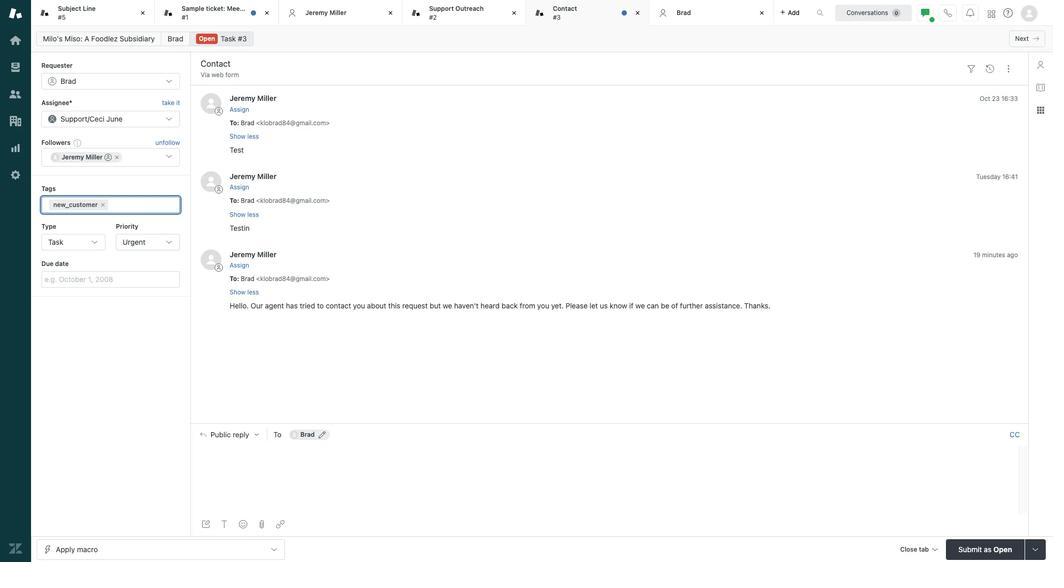 Task type: locate. For each thing, give the bounding box(es) containing it.
1 horizontal spatial jeremy miller
[[306, 9, 347, 16]]

1 assign button from the top
[[230, 105, 249, 114]]

1 vertical spatial show less
[[230, 210, 259, 218]]

task down type
[[48, 238, 63, 246]]

avatar image for testin
[[201, 171, 222, 192]]

0 vertical spatial support
[[429, 5, 454, 12]]

filter image
[[968, 65, 976, 73]]

2 show less from the top
[[230, 210, 259, 218]]

3 : from the top
[[237, 275, 239, 283]]

support left ceci
[[61, 114, 87, 123]]

miller for hello. our agent has tried to contact you about this request but we haven't heard back from you yet. please let us know if we can be of further assistance. thanks.
[[257, 250, 277, 259]]

1 horizontal spatial you
[[538, 301, 550, 310]]

2 tab from the left
[[155, 0, 279, 26]]

show up testin
[[230, 210, 246, 218]]

further
[[680, 301, 703, 310]]

tab
[[31, 0, 155, 26], [155, 0, 279, 26], [403, 0, 526, 26], [526, 0, 650, 26]]

jeremy miller link down form
[[230, 94, 277, 103]]

2 assign button from the top
[[230, 183, 249, 192]]

miller for test
[[257, 94, 277, 103]]

show
[[230, 133, 246, 140], [230, 210, 246, 218], [230, 288, 246, 296]]

yet.
[[552, 301, 564, 310]]

jeremy miller inside jeremy miller option
[[62, 153, 103, 161]]

remove image
[[114, 154, 120, 161], [100, 202, 106, 208]]

0 vertical spatial avatar image
[[201, 93, 222, 114]]

2 <klobrad84@gmail.com> from the top
[[256, 197, 330, 205]]

: for test
[[237, 119, 239, 127]]

2 vertical spatial show
[[230, 288, 246, 296]]

brad
[[677, 9, 691, 16], [168, 34, 183, 43], [61, 77, 76, 86], [241, 119, 255, 127], [241, 197, 255, 205], [241, 275, 255, 283], [301, 431, 315, 438]]

0 vertical spatial jeremy miller link
[[230, 94, 277, 103]]

close tab button
[[896, 539, 943, 561]]

be
[[661, 301, 670, 310]]

zendesk image
[[9, 542, 22, 555]]

millerjeremy500@gmail.com image
[[51, 153, 60, 162]]

let
[[590, 301, 598, 310]]

assignee*
[[41, 99, 72, 107]]

web
[[212, 71, 224, 79]]

0 vertical spatial less
[[248, 133, 259, 140]]

#3 down sample ticket: meet the ticket #1
[[238, 34, 247, 43]]

to left klobrad84@gmail.com image
[[274, 430, 282, 439]]

admin image
[[9, 168, 22, 182]]

0 vertical spatial assign
[[230, 105, 249, 113]]

1 vertical spatial remove image
[[100, 202, 106, 208]]

: for testin
[[237, 197, 239, 205]]

minutes
[[983, 251, 1006, 259]]

2 vertical spatial show less button
[[230, 288, 259, 297]]

cc
[[1010, 430, 1021, 439]]

ceci
[[90, 114, 104, 123]]

#3 down contact
[[553, 13, 561, 21]]

submit
[[959, 545, 983, 554]]

1 jeremy miller link from the top
[[230, 94, 277, 103]]

show less button up test
[[230, 132, 259, 141]]

<klobrad84@gmail.com> for test
[[256, 119, 330, 127]]

unfollow button
[[156, 138, 180, 148]]

3 show from the top
[[230, 288, 246, 296]]

jeremy
[[306, 9, 328, 16], [230, 94, 256, 103], [62, 153, 84, 161], [230, 172, 256, 181], [230, 250, 256, 259]]

june
[[106, 114, 123, 123]]

1 jeremy miller assign from the top
[[230, 94, 277, 113]]

3 show less from the top
[[230, 288, 259, 296]]

1 <klobrad84@gmail.com> from the top
[[256, 119, 330, 127]]

remove image right "user is an agent" image
[[114, 154, 120, 161]]

show less button up testin
[[230, 210, 259, 219]]

1 vertical spatial jeremy miller link
[[230, 172, 277, 181]]

3 show less button from the top
[[230, 288, 259, 297]]

0 vertical spatial remove image
[[114, 154, 120, 161]]

0 vertical spatial task
[[221, 34, 236, 43]]

2 assign from the top
[[230, 183, 249, 191]]

1 tab from the left
[[31, 0, 155, 26]]

close image for tab containing subject line
[[138, 8, 148, 18]]

2 jeremy miller assign from the top
[[230, 172, 277, 191]]

2 vertical spatial jeremy miller link
[[230, 250, 277, 259]]

Oct 23 16:33 text field
[[981, 95, 1019, 103]]

jeremy miller link down testin
[[230, 250, 277, 259]]

public
[[211, 431, 231, 439]]

Tuesday 16:41 text field
[[977, 173, 1019, 181]]

tuesday 16:41
[[977, 173, 1019, 181]]

jeremy miller assign down testin
[[230, 250, 277, 269]]

edit user image
[[319, 431, 326, 438]]

0 horizontal spatial jeremy miller
[[62, 153, 103, 161]]

<klobrad84@gmail.com> for testin
[[256, 197, 330, 205]]

0 vertical spatial jeremy miller assign
[[230, 94, 277, 113]]

0 vertical spatial to : brad <klobrad84@gmail.com>
[[230, 119, 330, 127]]

close tab
[[901, 545, 930, 553]]

show less up hello.
[[230, 288, 259, 296]]

assignee* element
[[41, 111, 180, 127]]

2 we from the left
[[636, 301, 645, 310]]

1 vertical spatial task
[[48, 238, 63, 246]]

tab containing subject line
[[31, 0, 155, 26]]

1 vertical spatial <klobrad84@gmail.com>
[[256, 197, 330, 205]]

remove image right 'new_customer'
[[100, 202, 106, 208]]

cc button
[[1010, 430, 1021, 440]]

0 vertical spatial open
[[199, 35, 215, 42]]

1 vertical spatial assign button
[[230, 183, 249, 192]]

close image inside 'brad' tab
[[757, 8, 767, 18]]

line
[[83, 5, 96, 12]]

1 horizontal spatial we
[[636, 301, 645, 310]]

task inside popup button
[[48, 238, 63, 246]]

0 horizontal spatial you
[[353, 301, 365, 310]]

show less button for test
[[230, 132, 259, 141]]

open inside secondary element
[[199, 35, 215, 42]]

followers element
[[41, 148, 180, 167]]

brad inside requester element
[[61, 77, 76, 86]]

assign button down test
[[230, 183, 249, 192]]

assign button for testin
[[230, 183, 249, 192]]

assign button down testin
[[230, 261, 249, 270]]

show for test
[[230, 133, 246, 140]]

1 horizontal spatial #3
[[553, 13, 561, 21]]

know
[[610, 301, 628, 310]]

to
[[230, 119, 237, 127], [230, 197, 237, 205], [230, 275, 237, 283], [274, 430, 282, 439]]

jeremy miller assign for test
[[230, 94, 277, 113]]

to
[[317, 301, 324, 310]]

unfollow
[[156, 139, 180, 146]]

: for hello. our agent has tried to contact you about this request but we haven't heard back from you yet. please let us know if we can be of further assistance. thanks.
[[237, 275, 239, 283]]

take it
[[162, 99, 180, 107]]

show less
[[230, 133, 259, 140], [230, 210, 259, 218], [230, 288, 259, 296]]

ticket:
[[206, 5, 225, 12]]

zendesk products image
[[989, 10, 996, 17]]

0 vertical spatial assign button
[[230, 105, 249, 114]]

#1
[[182, 13, 189, 21]]

#3
[[553, 13, 561, 21], [238, 34, 247, 43]]

insert emojis image
[[239, 520, 247, 528]]

to : brad <klobrad84@gmail.com>
[[230, 119, 330, 127], [230, 197, 330, 205], [230, 275, 330, 283]]

contact
[[553, 5, 578, 12]]

jeremy miller link for testin
[[230, 172, 277, 181]]

us
[[600, 301, 608, 310]]

2 jeremy miller link from the top
[[230, 172, 277, 181]]

form
[[226, 71, 239, 79]]

2 show less button from the top
[[230, 210, 259, 219]]

3 jeremy miller link from the top
[[230, 250, 277, 259]]

jeremy miller link down test
[[230, 172, 277, 181]]

oct
[[981, 95, 991, 103]]

haven't
[[454, 301, 479, 310]]

apply
[[56, 545, 75, 554]]

submit as open
[[959, 545, 1013, 554]]

contact
[[326, 301, 351, 310]]

2 vertical spatial to : brad <klobrad84@gmail.com>
[[230, 275, 330, 283]]

2 : from the top
[[237, 197, 239, 205]]

1 vertical spatial jeremy miller assign
[[230, 172, 277, 191]]

jeremy miller assign down form
[[230, 94, 277, 113]]

3 assign button from the top
[[230, 261, 249, 270]]

#3 for task #3
[[238, 34, 247, 43]]

support up #2
[[429, 5, 454, 12]]

hide composer image
[[606, 419, 614, 428]]

#2
[[429, 13, 437, 21]]

1 vertical spatial to : brad <klobrad84@gmail.com>
[[230, 197, 330, 205]]

show less up test
[[230, 133, 259, 140]]

less
[[248, 133, 259, 140], [248, 210, 259, 218], [248, 288, 259, 296]]

: up hello.
[[237, 275, 239, 283]]

urgent button
[[116, 234, 180, 251]]

assign button for hello. our agent has tried to contact you about this request but we haven't heard back from you yet. please let us know if we can be of further assistance. thanks.
[[230, 261, 249, 270]]

assign for test
[[230, 105, 249, 113]]

3 close image from the left
[[509, 8, 520, 18]]

5 close image from the left
[[757, 8, 767, 18]]

2 you from the left
[[538, 301, 550, 310]]

followers
[[41, 139, 71, 146]]

show less button up hello.
[[230, 288, 259, 297]]

2 vertical spatial assign button
[[230, 261, 249, 270]]

to : brad <klobrad84@gmail.com> up testin
[[230, 197, 330, 205]]

2 vertical spatial avatar image
[[201, 249, 222, 270]]

has
[[286, 301, 298, 310]]

assign button down form
[[230, 105, 249, 114]]

3 less from the top
[[248, 288, 259, 296]]

Tags field
[[110, 200, 170, 210]]

jeremy inside jeremy miller option
[[62, 153, 84, 161]]

task inside secondary element
[[221, 34, 236, 43]]

0 vertical spatial jeremy miller
[[306, 9, 347, 16]]

task down sample ticket: meet the ticket #1
[[221, 34, 236, 43]]

0 horizontal spatial #3
[[238, 34, 247, 43]]

jeremy miller inside jeremy miller tab
[[306, 9, 347, 16]]

assign button for test
[[230, 105, 249, 114]]

zendesk support image
[[9, 7, 22, 20]]

to : brad <klobrad84@gmail.com> up agent
[[230, 275, 330, 283]]

1 assign from the top
[[230, 105, 249, 113]]

jeremy inside jeremy miller tab
[[306, 9, 328, 16]]

if
[[630, 301, 634, 310]]

2 avatar image from the top
[[201, 171, 222, 192]]

1 vertical spatial show
[[230, 210, 246, 218]]

3 to : brad <klobrad84@gmail.com> from the top
[[230, 275, 330, 283]]

0 vertical spatial show less button
[[230, 132, 259, 141]]

requester element
[[41, 73, 180, 90]]

0 horizontal spatial support
[[61, 114, 87, 123]]

1 vertical spatial assign
[[230, 183, 249, 191]]

0 vertical spatial show less
[[230, 133, 259, 140]]

1 show less from the top
[[230, 133, 259, 140]]

task
[[221, 34, 236, 43], [48, 238, 63, 246]]

get started image
[[9, 34, 22, 47]]

to : brad <klobrad84@gmail.com> for test
[[230, 119, 330, 127]]

#3 inside secondary element
[[238, 34, 247, 43]]

show up hello.
[[230, 288, 246, 296]]

0 vertical spatial <klobrad84@gmail.com>
[[256, 119, 330, 127]]

hello.
[[230, 301, 249, 310]]

we right but
[[443, 301, 453, 310]]

you left 'about'
[[353, 301, 365, 310]]

2 to : brad <klobrad84@gmail.com> from the top
[[230, 197, 330, 205]]

miller inside option
[[86, 153, 103, 161]]

milo's miso: a foodlez subsidiary
[[43, 34, 155, 43]]

#3 for contact #3
[[553, 13, 561, 21]]

1 vertical spatial #3
[[238, 34, 247, 43]]

show less button for hello. our agent has tried to contact you about this request but we haven't heard back from you yet. please let us know if we can be of further assistance. thanks.
[[230, 288, 259, 297]]

secondary element
[[31, 28, 1054, 49]]

assign down testin
[[230, 261, 249, 269]]

brad inside secondary element
[[168, 34, 183, 43]]

close image
[[138, 8, 148, 18], [262, 8, 272, 18], [509, 8, 520, 18], [633, 8, 644, 18], [757, 8, 767, 18]]

2 vertical spatial <klobrad84@gmail.com>
[[256, 275, 330, 283]]

0 horizontal spatial task
[[48, 238, 63, 246]]

1 show from the top
[[230, 133, 246, 140]]

via
[[201, 71, 210, 79]]

23
[[993, 95, 1000, 103]]

: up testin
[[237, 197, 239, 205]]

2 show from the top
[[230, 210, 246, 218]]

heard
[[481, 301, 500, 310]]

#3 inside contact #3
[[553, 13, 561, 21]]

2 vertical spatial less
[[248, 288, 259, 296]]

3 assign from the top
[[230, 261, 249, 269]]

1 horizontal spatial remove image
[[114, 154, 120, 161]]

we
[[443, 301, 453, 310], [636, 301, 645, 310]]

0 horizontal spatial open
[[199, 35, 215, 42]]

0 horizontal spatial remove image
[[100, 202, 106, 208]]

sample
[[182, 5, 204, 12]]

show up test
[[230, 133, 246, 140]]

1 vertical spatial show less button
[[230, 210, 259, 219]]

jeremy for hello. our agent has tried to contact you about this request but we haven't heard back from you yet. please let us know if we can be of further assistance. thanks.
[[230, 250, 256, 259]]

show less up testin
[[230, 210, 259, 218]]

tab containing contact
[[526, 0, 650, 26]]

to for hello. our agent has tried to contact you about this request but we haven't heard back from you yet. please let us know if we can be of further assistance. thanks.
[[230, 275, 237, 283]]

<klobrad84@gmail.com>
[[256, 119, 330, 127], [256, 197, 330, 205], [256, 275, 330, 283]]

jeremy miller assign down test
[[230, 172, 277, 191]]

1 horizontal spatial task
[[221, 34, 236, 43]]

1 less from the top
[[248, 133, 259, 140]]

3 tab from the left
[[403, 0, 526, 26]]

to up test
[[230, 119, 237, 127]]

0 vertical spatial #3
[[553, 13, 561, 21]]

support inside support outreach #2
[[429, 5, 454, 12]]

: up test
[[237, 119, 239, 127]]

2 vertical spatial show less
[[230, 288, 259, 296]]

you
[[353, 301, 365, 310], [538, 301, 550, 310]]

tuesday
[[977, 173, 1001, 181]]

milo's miso: a foodlez subsidiary link
[[36, 32, 162, 46]]

open right as
[[994, 545, 1013, 554]]

brad inside tab
[[677, 9, 691, 16]]

0 horizontal spatial we
[[443, 301, 453, 310]]

ticket actions image
[[1005, 65, 1014, 73]]

1 avatar image from the top
[[201, 93, 222, 114]]

show less for test
[[230, 133, 259, 140]]

avatar image for test
[[201, 93, 222, 114]]

jeremy miller assign for hello. our agent has tried to contact you about this request but we haven't heard back from you yet. please let us know if we can be of further assistance. thanks.
[[230, 250, 277, 269]]

assign down test
[[230, 183, 249, 191]]

jeremy miller for jeremy miller tab in the left top of the page
[[306, 9, 347, 16]]

sample ticket: meet the ticket #1
[[182, 5, 273, 21]]

meet
[[227, 5, 242, 12]]

priority
[[116, 222, 138, 230]]

1 vertical spatial avatar image
[[201, 171, 222, 192]]

1 horizontal spatial support
[[429, 5, 454, 12]]

take
[[162, 99, 175, 107]]

1 vertical spatial :
[[237, 197, 239, 205]]

3 <klobrad84@gmail.com> from the top
[[256, 275, 330, 283]]

assign button
[[230, 105, 249, 114], [230, 183, 249, 192], [230, 261, 249, 270]]

1 vertical spatial less
[[248, 210, 259, 218]]

assign down form
[[230, 105, 249, 113]]

3 jeremy miller assign from the top
[[230, 250, 277, 269]]

1 vertical spatial jeremy miller
[[62, 153, 103, 161]]

to up testin
[[230, 197, 237, 205]]

1 vertical spatial support
[[61, 114, 87, 123]]

tabs tab list
[[31, 0, 806, 26]]

draft mode image
[[202, 520, 210, 528]]

to : brad <klobrad84@gmail.com> up test
[[230, 119, 330, 127]]

1 to : brad <klobrad84@gmail.com> from the top
[[230, 119, 330, 127]]

1 close image from the left
[[138, 8, 148, 18]]

to up hello.
[[230, 275, 237, 283]]

0 vertical spatial show
[[230, 133, 246, 140]]

brad link
[[161, 32, 190, 46]]

ticket
[[256, 5, 273, 12]]

1 show less button from the top
[[230, 132, 259, 141]]

2 vertical spatial jeremy miller assign
[[230, 250, 277, 269]]

4 tab from the left
[[526, 0, 650, 26]]

assign
[[230, 105, 249, 113], [230, 183, 249, 191], [230, 261, 249, 269]]

2 vertical spatial assign
[[230, 261, 249, 269]]

avatar image
[[201, 93, 222, 114], [201, 171, 222, 192], [201, 249, 222, 270]]

miller inside tab
[[330, 9, 347, 16]]

button displays agent's chat status as online. image
[[922, 9, 930, 17]]

support for ceci
[[61, 114, 87, 123]]

show for testin
[[230, 210, 246, 218]]

2 less from the top
[[248, 210, 259, 218]]

next button
[[1010, 31, 1046, 47]]

3 avatar image from the top
[[201, 249, 222, 270]]

we right if
[[636, 301, 645, 310]]

0 vertical spatial :
[[237, 119, 239, 127]]

open left task #3 on the top of the page
[[199, 35, 215, 42]]

1 horizontal spatial open
[[994, 545, 1013, 554]]

you left yet.
[[538, 301, 550, 310]]

to for test
[[230, 119, 237, 127]]

support inside assignee* element
[[61, 114, 87, 123]]

2 vertical spatial :
[[237, 275, 239, 283]]

reporting image
[[9, 141, 22, 155]]

jeremy for test
[[230, 94, 256, 103]]

add button
[[774, 0, 806, 25]]

miso:
[[65, 34, 83, 43]]

1 : from the top
[[237, 119, 239, 127]]

support
[[429, 5, 454, 12], [61, 114, 87, 123]]

conversations
[[847, 9, 889, 16]]



Task type: describe. For each thing, give the bounding box(es) containing it.
take it button
[[162, 98, 180, 109]]

1 we from the left
[[443, 301, 453, 310]]

oct 23 16:33
[[981, 95, 1019, 103]]

milo's
[[43, 34, 63, 43]]

public reply button
[[191, 424, 267, 446]]

less for testin
[[248, 210, 259, 218]]

show less button for testin
[[230, 210, 259, 219]]

tab
[[920, 545, 930, 553]]

macro
[[77, 545, 98, 554]]

jeremy miller assign for testin
[[230, 172, 277, 191]]

1 vertical spatial open
[[994, 545, 1013, 554]]

19 minutes ago text field
[[974, 251, 1019, 259]]

subject line #5
[[58, 5, 96, 21]]

via web form
[[201, 71, 239, 79]]

tried
[[300, 301, 315, 310]]

assistance.
[[705, 301, 743, 310]]

as
[[985, 545, 992, 554]]

16:41
[[1003, 173, 1019, 181]]

subject
[[58, 5, 81, 12]]

but
[[430, 301, 441, 310]]

main element
[[0, 0, 31, 562]]

organizations image
[[9, 114, 22, 128]]

request
[[403, 301, 428, 310]]

support outreach #2
[[429, 5, 484, 21]]

assign for hello. our agent has tried to contact you about this request but we haven't heard back from you yet. please let us know if we can be of further assistance. thanks.
[[230, 261, 249, 269]]

knowledge image
[[1037, 83, 1046, 92]]

ago
[[1008, 251, 1019, 259]]

tags
[[41, 185, 56, 193]]

due date
[[41, 260, 69, 268]]

public reply
[[211, 431, 249, 439]]

about
[[367, 301, 387, 310]]

next
[[1016, 35, 1030, 42]]

support / ceci june
[[61, 114, 123, 123]]

user is an agent image
[[105, 154, 112, 161]]

less for hello. our agent has tried to contact you about this request but we haven't heard back from you yet. please let us know if we can be of further assistance. thanks.
[[248, 288, 259, 296]]

subsidiary
[[120, 34, 155, 43]]

notifications image
[[967, 9, 975, 17]]

show less for hello. our agent has tried to contact you about this request but we haven't heard back from you yet. please let us know if we can be of further assistance. thanks.
[[230, 288, 259, 296]]

4 close image from the left
[[633, 8, 644, 18]]

19
[[974, 251, 981, 259]]

tab containing support outreach
[[403, 0, 526, 26]]

task button
[[41, 234, 106, 251]]

close image for tab containing support outreach
[[509, 8, 520, 18]]

show less for testin
[[230, 210, 259, 218]]

the
[[244, 5, 254, 12]]

jeremy miller link for hello. our agent has tried to contact you about this request but we haven't heard back from you yet. please let us know if we can be of further assistance. thanks.
[[230, 250, 277, 259]]

add link (cmd k) image
[[276, 520, 285, 528]]

close image
[[386, 8, 396, 18]]

back
[[502, 301, 518, 310]]

foodlez
[[91, 34, 118, 43]]

can
[[647, 301, 659, 310]]

agent
[[265, 301, 284, 310]]

jeremy for testin
[[230, 172, 256, 181]]

add attachment image
[[258, 520, 266, 528]]

testin
[[230, 223, 250, 232]]

remove image inside jeremy miller option
[[114, 154, 120, 161]]

klobrad84@gmail.com image
[[290, 431, 299, 439]]

apps image
[[1037, 106, 1046, 114]]

/
[[87, 114, 90, 123]]

jeremy miller tab
[[279, 0, 403, 26]]

conversationlabel log
[[190, 85, 1029, 423]]

urgent
[[123, 238, 146, 246]]

avatar image for hello. our agent has tried to contact you about this request but we haven't heard back from you yet. please let us know if we can be of further assistance. thanks.
[[201, 249, 222, 270]]

displays possible ticket submission types image
[[1032, 545, 1040, 554]]

apply macro
[[56, 545, 98, 554]]

close
[[901, 545, 918, 553]]

to for testin
[[230, 197, 237, 205]]

<klobrad84@gmail.com> for hello. our agent has tried to contact you about this request but we haven't heard back from you yet. please let us know if we can be of further assistance. thanks.
[[256, 275, 330, 283]]

add
[[789, 9, 800, 16]]

date
[[55, 260, 69, 268]]

#5
[[58, 13, 66, 21]]

miller for testin
[[257, 172, 277, 181]]

type
[[41, 222, 56, 230]]

to : brad <klobrad84@gmail.com> for hello. our agent has tried to contact you about this request but we haven't heard back from you yet. please let us know if we can be of further assistance. thanks.
[[230, 275, 330, 283]]

assign for testin
[[230, 183, 249, 191]]

Public reply composer text field
[[196, 446, 1017, 467]]

get help image
[[1004, 8, 1014, 18]]

please
[[566, 301, 588, 310]]

show for hello. our agent has tried to contact you about this request but we haven't heard back from you yet. please let us know if we can be of further assistance. thanks.
[[230, 288, 246, 296]]

2 close image from the left
[[262, 8, 272, 18]]

info on adding followers image
[[74, 139, 82, 147]]

new_customer
[[53, 201, 98, 208]]

of
[[672, 301, 679, 310]]

our
[[251, 301, 263, 310]]

jeremy miller option
[[50, 152, 122, 163]]

close image for 'brad' tab
[[757, 8, 767, 18]]

due
[[41, 260, 53, 268]]

customers image
[[9, 87, 22, 101]]

tab containing sample ticket: meet the ticket
[[155, 0, 279, 26]]

contact #3
[[553, 5, 578, 21]]

views image
[[9, 61, 22, 74]]

customer context image
[[1037, 61, 1046, 69]]

from
[[520, 301, 536, 310]]

jeremy miller link for test
[[230, 94, 277, 103]]

reply
[[233, 431, 249, 439]]

jeremy miller for jeremy miller option
[[62, 153, 103, 161]]

conversations button
[[836, 4, 913, 21]]

brad tab
[[650, 0, 774, 26]]

events image
[[987, 65, 995, 73]]

task for task #3
[[221, 34, 236, 43]]

19 minutes ago
[[974, 251, 1019, 259]]

this
[[389, 301, 401, 310]]

task for task
[[48, 238, 63, 246]]

less for test
[[248, 133, 259, 140]]

a
[[85, 34, 89, 43]]

format text image
[[221, 520, 229, 528]]

support for #2
[[429, 5, 454, 12]]

1 you from the left
[[353, 301, 365, 310]]

Due date field
[[41, 271, 180, 288]]

to : brad <klobrad84@gmail.com> for testin
[[230, 197, 330, 205]]

thanks.
[[745, 301, 771, 310]]

outreach
[[456, 5, 484, 12]]

hello. our agent has tried to contact you about this request but we haven't heard back from you yet. please let us know if we can be of further assistance. thanks.
[[230, 301, 771, 310]]

Subject field
[[199, 57, 961, 70]]

task #3
[[221, 34, 247, 43]]



Task type: vqa. For each thing, say whether or not it's contained in the screenshot.


